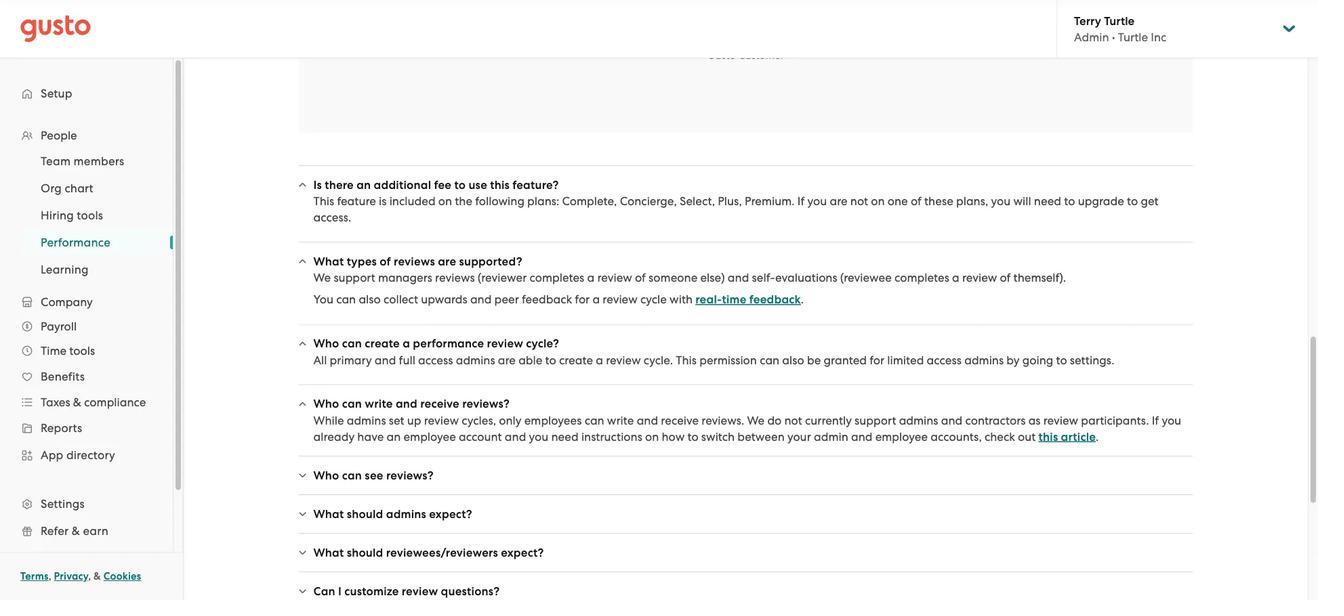 Task type: vqa. For each thing, say whether or not it's contained in the screenshot.
that inside the Group Term Life Insurance Help your employees make sure that their loved ones are taken care of.
no



Task type: locate. For each thing, give the bounding box(es) containing it.
. inside you can also collect upwards and peer feedback for a review cycle with real-time feedback .
[[801, 293, 804, 307]]

support right currently
[[855, 414, 897, 428]]

can inside 'while admins set up review cycles, only employees can write and receive reviews. we do not currently support admins and contractors as review participants. if you already have an employee account and you need instructions on how to switch between your admin and employee accounts, check out'
[[585, 414, 604, 428]]

1 vertical spatial who
[[314, 398, 339, 411]]

expect? for what should reviewees/reviewers expect?
[[501, 546, 544, 560]]

what down who can see reviews?
[[314, 508, 344, 522]]

are left able
[[498, 354, 516, 367]]

1 vertical spatial tools
[[69, 344, 95, 358]]

reports
[[41, 422, 82, 435]]

.
[[801, 293, 804, 307], [1096, 430, 1099, 444]]

not left one
[[851, 195, 868, 208]]

you right participants.
[[1162, 414, 1182, 428]]

2 what from the top
[[314, 508, 344, 522]]

only
[[499, 414, 522, 428]]

benefits
[[41, 370, 85, 384]]

, down upgrade at the bottom of the page
[[88, 571, 91, 583]]

0 horizontal spatial this
[[490, 178, 510, 192]]

1 horizontal spatial reviews?
[[462, 398, 510, 411]]

while admins set up review cycles, only employees can write and receive reviews. we do not currently support admins and contractors as review participants. if you already have an employee account and you need instructions on how to switch between your admin and employee accounts, check out
[[314, 414, 1182, 444]]

can up primary
[[342, 337, 362, 351]]

real-time feedback link
[[696, 293, 801, 307]]

2 who from the top
[[314, 398, 339, 411]]

terms link
[[20, 571, 49, 583]]

tools down payroll dropdown button
[[69, 344, 95, 358]]

1 vertical spatial are
[[438, 255, 456, 269]]

on inside 'while admins set up review cycles, only employees can write and receive reviews. we do not currently support admins and contractors as review participants. if you already have an employee account and you need instructions on how to switch between your admin and employee accounts, check out'
[[645, 430, 659, 444]]

0 vertical spatial reviews
[[394, 255, 435, 269]]

on down fee
[[438, 195, 452, 208]]

0 vertical spatial not
[[851, 195, 868, 208]]

people button
[[14, 123, 159, 148]]

cycle
[[641, 293, 667, 307]]

an inside 'while admins set up review cycles, only employees can write and receive reviews. we do not currently support admins and contractors as review participants. if you already have an employee account and you need instructions on how to switch between your admin and employee accounts, check out'
[[387, 430, 401, 444]]

this down 'as'
[[1039, 430, 1058, 444]]

1 horizontal spatial write
[[607, 414, 634, 428]]

&
[[73, 396, 81, 409], [72, 525, 80, 538], [94, 571, 101, 583]]

0 horizontal spatial not
[[785, 414, 802, 428]]

0 vertical spatial create
[[365, 337, 400, 351]]

if right premium.
[[798, 195, 805, 208]]

0 vertical spatial are
[[830, 195, 848, 208]]

this down the is
[[314, 195, 334, 208]]

1 vertical spatial for
[[870, 354, 885, 367]]

. inside this article .
[[1096, 430, 1099, 444]]

we up the you
[[314, 272, 331, 285]]

review down the what should reviewees/reviewers expect?
[[402, 585, 438, 599]]

3 what from the top
[[314, 546, 344, 560]]

1 horizontal spatial also
[[783, 354, 805, 367]]

2 vertical spatial are
[[498, 354, 516, 367]]

reviews? up cycles,
[[462, 398, 510, 411]]

if
[[798, 195, 805, 208], [1152, 414, 1159, 428]]

we
[[314, 272, 331, 285], [747, 414, 765, 428]]

& left cookies
[[94, 571, 101, 583]]

1 horizontal spatial access
[[927, 354, 962, 367]]

create down the cycle? at the bottom
[[559, 354, 593, 367]]

a
[[587, 272, 595, 285], [952, 272, 960, 285], [593, 293, 600, 307], [403, 337, 410, 351], [596, 354, 603, 367]]

1 vertical spatial this
[[1039, 430, 1058, 444]]

feature?
[[513, 178, 559, 192]]

0 vertical spatial receive
[[420, 398, 460, 411]]

on
[[438, 195, 452, 208], [871, 195, 885, 208], [645, 430, 659, 444]]

app
[[41, 449, 63, 462]]

plus,
[[718, 195, 742, 208]]

0 vertical spatial turtle
[[1104, 14, 1135, 28]]

1 vertical spatial we
[[747, 414, 765, 428]]

currently
[[805, 414, 852, 428]]

0 horizontal spatial receive
[[420, 398, 460, 411]]

who for who can write and receive reviews?
[[314, 398, 339, 411]]

turtle
[[1104, 14, 1135, 28], [1118, 30, 1149, 44]]

2 employee from the left
[[876, 430, 928, 444]]

0 horizontal spatial write
[[365, 398, 393, 411]]

tools inside dropdown button
[[69, 344, 95, 358]]

tools for time tools
[[69, 344, 95, 358]]

also left be
[[783, 354, 805, 367]]

& right taxes
[[73, 396, 81, 409]]

3 who from the top
[[314, 469, 339, 483]]

check
[[985, 430, 1015, 444]]

who up 'all'
[[314, 337, 339, 351]]

are inside this feature is included on the following plans: complete, concierge, select, plus, premium. if you are not on one of these plans, you will need to upgrade to get access.
[[830, 195, 848, 208]]

1 horizontal spatial are
[[498, 354, 516, 367]]

who down already
[[314, 469, 339, 483]]

1 horizontal spatial if
[[1152, 414, 1159, 428]]

employee left accounts,
[[876, 430, 928, 444]]

access right "limited"
[[927, 354, 962, 367]]

1 horizontal spatial .
[[1096, 430, 1099, 444]]

up
[[407, 414, 421, 428]]

to right how on the bottom right of page
[[688, 430, 699, 444]]

0 horizontal spatial also
[[359, 293, 381, 307]]

need inside 'while admins set up review cycles, only employees can write and receive reviews. we do not currently support admins and contractors as review participants. if you already have an employee account and you need instructions on how to switch between your admin and employee accounts, check out'
[[551, 430, 579, 444]]

1 vertical spatial an
[[387, 430, 401, 444]]

switch
[[702, 430, 735, 444]]

turtle right •
[[1118, 30, 1149, 44]]

select,
[[680, 195, 715, 208]]

tools up performance link
[[77, 209, 103, 222]]

1 what from the top
[[314, 255, 344, 269]]

gusto customer
[[708, 50, 785, 62]]

support down types
[[334, 272, 375, 285]]

, left privacy 'link'
[[49, 571, 51, 583]]

we inside 'while admins set up review cycles, only employees can write and receive reviews. we do not currently support admins and contractors as review participants. if you already have an employee account and you need instructions on how to switch between your admin and employee accounts, check out'
[[747, 414, 765, 428]]

1 horizontal spatial receive
[[661, 414, 699, 428]]

to
[[454, 178, 466, 192], [1065, 195, 1075, 208], [1127, 195, 1138, 208], [545, 354, 556, 367], [1057, 354, 1068, 367], [688, 430, 699, 444]]

2 list from the top
[[0, 148, 173, 283]]

self-
[[752, 272, 776, 285]]

list
[[0, 123, 173, 599], [0, 148, 173, 283]]

these
[[925, 195, 954, 208]]

0 vertical spatial &
[[73, 396, 81, 409]]

following
[[475, 195, 525, 208]]

1 horizontal spatial reviews
[[435, 272, 475, 285]]

limited
[[888, 354, 924, 367]]

can left see
[[342, 469, 362, 483]]

0 horizontal spatial feedback
[[522, 293, 572, 307]]

and down only
[[505, 430, 526, 444]]

0 vertical spatial support
[[334, 272, 375, 285]]

contractors
[[966, 414, 1026, 428]]

learning
[[41, 263, 89, 277]]

1 horizontal spatial we
[[747, 414, 765, 428]]

can inside you can also collect upwards and peer feedback for a review cycle with real-time feedback .
[[336, 293, 356, 307]]

& for compliance
[[73, 396, 81, 409]]

see
[[365, 469, 383, 483]]

of up cycle
[[635, 272, 646, 285]]

all
[[314, 354, 327, 367]]

& left the earn
[[72, 525, 80, 538]]

and left peer on the left
[[470, 293, 492, 307]]

0 horizontal spatial completes
[[530, 272, 585, 285]]

account
[[459, 430, 502, 444]]

who up while
[[314, 398, 339, 411]]

1 vertical spatial not
[[785, 414, 802, 428]]

1 vertical spatial what
[[314, 508, 344, 522]]

should for admins
[[347, 508, 383, 522]]

& inside dropdown button
[[73, 396, 81, 409]]

completes right (reviewee
[[895, 272, 950, 285]]

0 horizontal spatial if
[[798, 195, 805, 208]]

also left collect
[[359, 293, 381, 307]]

0 vertical spatial who
[[314, 337, 339, 351]]

who for who can create a performance review cycle?
[[314, 337, 339, 351]]

not up your
[[785, 414, 802, 428]]

need
[[1034, 195, 1062, 208], [551, 430, 579, 444]]

reviews up the managers
[[394, 255, 435, 269]]

1 horizontal spatial need
[[1034, 195, 1062, 208]]

who can write and receive reviews?
[[314, 398, 510, 411]]

0 vertical spatial should
[[347, 508, 383, 522]]

what for what types of reviews are supported?
[[314, 255, 344, 269]]

reviews up upwards
[[435, 272, 475, 285]]

1 vertical spatial need
[[551, 430, 579, 444]]

on left how on the bottom right of page
[[645, 430, 659, 444]]

0 vertical spatial tools
[[77, 209, 103, 222]]

employee
[[404, 430, 456, 444], [876, 430, 928, 444]]

able
[[519, 354, 543, 367]]

0 vertical spatial an
[[357, 178, 371, 192]]

0 horizontal spatial need
[[551, 430, 579, 444]]

earn
[[83, 525, 108, 538]]

primary
[[330, 354, 372, 367]]

0 horizontal spatial expect?
[[429, 508, 472, 522]]

learning link
[[24, 258, 159, 282]]

this up following
[[490, 178, 510, 192]]

1 horizontal spatial expect?
[[501, 546, 544, 560]]

1 horizontal spatial an
[[387, 430, 401, 444]]

access down 'who can create a performance review cycle?'
[[418, 354, 453, 367]]

between
[[738, 430, 785, 444]]

0 horizontal spatial create
[[365, 337, 400, 351]]

write up instructions on the bottom left
[[607, 414, 634, 428]]

. down participants.
[[1096, 430, 1099, 444]]

reviews? right see
[[386, 469, 434, 483]]

0 vertical spatial reviews?
[[462, 398, 510, 411]]

real-
[[696, 293, 722, 307]]

who can see reviews?
[[314, 469, 434, 483]]

an down set
[[387, 430, 401, 444]]

should up the customize
[[347, 546, 383, 560]]

home image
[[20, 15, 91, 42]]

1 who from the top
[[314, 337, 339, 351]]

1 vertical spatial turtle
[[1118, 30, 1149, 44]]

reviews for are
[[394, 255, 435, 269]]

1 horizontal spatial feedback
[[750, 293, 801, 307]]

and up accounts,
[[941, 414, 963, 428]]

employee down up
[[404, 430, 456, 444]]

write up set
[[365, 398, 393, 411]]

create up full
[[365, 337, 400, 351]]

2 , from the left
[[88, 571, 91, 583]]

an up feature
[[357, 178, 371, 192]]

as
[[1029, 414, 1041, 428]]

and inside you can also collect upwards and peer feedback for a review cycle with real-time feedback .
[[470, 293, 492, 307]]

can for who can write and receive reviews?
[[342, 398, 362, 411]]

list containing team members
[[0, 148, 173, 283]]

1 horizontal spatial on
[[645, 430, 659, 444]]

1 horizontal spatial employee
[[876, 430, 928, 444]]

feedback right peer on the left
[[522, 293, 572, 307]]

are
[[830, 195, 848, 208], [438, 255, 456, 269], [498, 354, 516, 367]]

setup
[[41, 87, 72, 100]]

completes up you can also collect upwards and peer feedback for a review cycle with real-time feedback .
[[530, 272, 585, 285]]

admins up have
[[347, 414, 386, 428]]

payroll button
[[14, 315, 159, 339]]

0 vertical spatial what
[[314, 255, 344, 269]]

1 horizontal spatial this
[[1039, 430, 1058, 444]]

receive up up
[[420, 398, 460, 411]]

2 vertical spatial who
[[314, 469, 339, 483]]

0 vertical spatial we
[[314, 272, 331, 285]]

receive inside 'while admins set up review cycles, only employees can write and receive reviews. we do not currently support admins and contractors as review participants. if you already have an employee account and you need instructions on how to switch between your admin and employee accounts, check out'
[[661, 414, 699, 428]]

1 vertical spatial support
[[855, 414, 897, 428]]

1 vertical spatial reviews
[[435, 272, 475, 285]]

can up while
[[342, 398, 362, 411]]

reviews?
[[462, 398, 510, 411], [386, 469, 434, 483]]

collect
[[384, 293, 418, 307]]

0 horizontal spatial reviews
[[394, 255, 435, 269]]

review right up
[[424, 414, 459, 428]]

0 vertical spatial .
[[801, 293, 804, 307]]

can for you can also collect upwards and peer feedback for a review cycle with real-time feedback .
[[336, 293, 356, 307]]

. down evaluations
[[801, 293, 804, 307]]

who
[[314, 337, 339, 351], [314, 398, 339, 411], [314, 469, 339, 483]]

1 vertical spatial if
[[1152, 414, 1159, 428]]

1 vertical spatial &
[[72, 525, 80, 538]]

can up instructions on the bottom left
[[585, 414, 604, 428]]

turtle up •
[[1104, 14, 1135, 28]]

0 vertical spatial for
[[575, 293, 590, 307]]

this right "cycle."
[[676, 354, 697, 367]]

0 horizontal spatial ,
[[49, 571, 51, 583]]

also inside you can also collect upwards and peer feedback for a review cycle with real-time feedback .
[[359, 293, 381, 307]]

1 vertical spatial should
[[347, 546, 383, 560]]

review
[[598, 272, 632, 285], [963, 272, 997, 285], [603, 293, 638, 307], [487, 337, 523, 351], [606, 354, 641, 367], [424, 414, 459, 428], [1044, 414, 1079, 428], [402, 585, 438, 599]]

chart
[[65, 182, 93, 195]]

1 horizontal spatial this
[[676, 354, 697, 367]]

members
[[74, 155, 124, 168]]

of
[[911, 195, 922, 208], [380, 255, 391, 269], [635, 272, 646, 285], [1000, 272, 1011, 285]]

2 vertical spatial what
[[314, 546, 344, 560]]

0 vertical spatial expect?
[[429, 508, 472, 522]]

receive up how on the bottom right of page
[[661, 414, 699, 428]]

for
[[575, 293, 590, 307], [870, 354, 885, 367]]

to up the
[[454, 178, 466, 192]]

how
[[662, 430, 685, 444]]

1 list from the top
[[0, 123, 173, 599]]

review left cycle
[[603, 293, 638, 307]]

who for who can see reviews?
[[314, 469, 339, 483]]

terms , privacy , & cookies
[[20, 571, 141, 583]]

0 horizontal spatial reviews?
[[386, 469, 434, 483]]

2 horizontal spatial are
[[830, 195, 848, 208]]

2 should from the top
[[347, 546, 383, 560]]

we up between
[[747, 414, 765, 428]]

themself).
[[1014, 272, 1066, 285]]

and up instructions on the bottom left
[[637, 414, 658, 428]]

feedback down self-
[[750, 293, 801, 307]]

privacy
[[54, 571, 88, 583]]

settings.
[[1070, 354, 1115, 367]]

1 vertical spatial write
[[607, 414, 634, 428]]

1 horizontal spatial completes
[[895, 272, 950, 285]]

and left full
[[375, 354, 396, 367]]

company button
[[14, 290, 159, 315]]

are up upwards
[[438, 255, 456, 269]]

0 vertical spatial if
[[798, 195, 805, 208]]

0 horizontal spatial employee
[[404, 430, 456, 444]]

team members link
[[24, 149, 159, 174]]

should down who can see reviews?
[[347, 508, 383, 522]]

feature
[[337, 195, 376, 208]]

time tools button
[[14, 339, 159, 363]]

cycles,
[[462, 414, 496, 428]]

what types of reviews are supported?
[[314, 255, 522, 269]]

0 vertical spatial this
[[490, 178, 510, 192]]

and right admin
[[851, 430, 873, 444]]

expect?
[[429, 508, 472, 522], [501, 546, 544, 560]]

1 vertical spatial create
[[559, 354, 593, 367]]

1 vertical spatial receive
[[661, 414, 699, 428]]

need down employees
[[551, 430, 579, 444]]

1 vertical spatial expect?
[[501, 546, 544, 560]]

you left will
[[991, 195, 1011, 208]]

0 horizontal spatial are
[[438, 255, 456, 269]]

0 vertical spatial need
[[1034, 195, 1062, 208]]

get
[[1141, 195, 1159, 208]]

settings
[[41, 498, 85, 511]]

on left one
[[871, 195, 885, 208]]

1 vertical spatial .
[[1096, 430, 1099, 444]]

1 horizontal spatial not
[[851, 195, 868, 208]]

1 should from the top
[[347, 508, 383, 522]]

what left types
[[314, 255, 344, 269]]

can right permission
[[760, 354, 780, 367]]

1 horizontal spatial ,
[[88, 571, 91, 583]]

are left one
[[830, 195, 848, 208]]

if right participants.
[[1152, 414, 1159, 428]]

2 horizontal spatial on
[[871, 195, 885, 208]]

terms
[[20, 571, 49, 583]]

you right premium.
[[808, 195, 827, 208]]

of right one
[[911, 195, 922, 208]]

1 vertical spatial reviews?
[[386, 469, 434, 483]]

this
[[314, 195, 334, 208], [676, 354, 697, 367]]

1 feedback from the left
[[522, 293, 572, 307]]

need right will
[[1034, 195, 1062, 208]]

of left themself).
[[1000, 272, 1011, 285]]

tools
[[77, 209, 103, 222], [69, 344, 95, 358]]

0 horizontal spatial .
[[801, 293, 804, 307]]

0 vertical spatial this
[[314, 195, 334, 208]]

what up can
[[314, 546, 344, 560]]

0 horizontal spatial this
[[314, 195, 334, 208]]

customer
[[739, 50, 785, 62]]

0 horizontal spatial for
[[575, 293, 590, 307]]

customize
[[345, 585, 399, 599]]

0 vertical spatial also
[[359, 293, 381, 307]]

review up this article link
[[1044, 414, 1079, 428]]



Task type: describe. For each thing, give the bounding box(es) containing it.
feedback inside you can also collect upwards and peer feedback for a review cycle with real-time feedback .
[[522, 293, 572, 307]]

2 feedback from the left
[[750, 293, 801, 307]]

to left upgrade
[[1065, 195, 1075, 208]]

of right types
[[380, 255, 391, 269]]

can
[[314, 585, 335, 599]]

admins up accounts,
[[899, 414, 939, 428]]

1 employee from the left
[[404, 430, 456, 444]]

all primary and full access admins are able to create a review cycle. this permission can also be granted for limited access admins by going to settings.
[[314, 354, 1115, 367]]

will
[[1014, 195, 1032, 208]]

1 completes from the left
[[530, 272, 585, 285]]

accounts,
[[931, 430, 982, 444]]

review left themself).
[[963, 272, 997, 285]]

and up up
[[396, 398, 418, 411]]

gusto navigation element
[[0, 58, 173, 601]]

this article link
[[1039, 430, 1096, 444]]

and up time
[[728, 272, 749, 285]]

write inside 'while admins set up review cycles, only employees can write and receive reviews. we do not currently support admins and contractors as review participants. if you already have an employee account and you need instructions on how to switch between your admin and employee accounts, check out'
[[607, 414, 634, 428]]

not inside this feature is included on the following plans: complete, concierge, select, plus, premium. if you are not on one of these plans, you will need to upgrade to get access.
[[851, 195, 868, 208]]

is
[[379, 195, 387, 208]]

your
[[788, 430, 811, 444]]

0 horizontal spatial we
[[314, 272, 331, 285]]

can for who can create a performance review cycle?
[[342, 337, 362, 351]]

hiring tools link
[[24, 203, 159, 228]]

taxes & compliance button
[[14, 390, 159, 415]]

be
[[807, 354, 821, 367]]

if inside this feature is included on the following plans: complete, concierge, select, plus, premium. if you are not on one of these plans, you will need to upgrade to get access.
[[798, 195, 805, 208]]

0 vertical spatial write
[[365, 398, 393, 411]]

cookies
[[104, 571, 141, 583]]

you
[[314, 293, 334, 307]]

review inside you can also collect upwards and peer feedback for a review cycle with real-time feedback .
[[603, 293, 638, 307]]

questions?
[[441, 585, 500, 599]]

employees
[[525, 414, 582, 428]]

to right the "going"
[[1057, 354, 1068, 367]]

premium.
[[745, 195, 795, 208]]

support inside 'while admins set up review cycles, only employees can write and receive reviews. we do not currently support admins and contractors as review participants. if you already have an employee account and you need instructions on how to switch between your admin and employee accounts, check out'
[[855, 414, 897, 428]]

what should admins expect?
[[314, 508, 472, 522]]

managers
[[378, 272, 432, 285]]

we support managers reviews (reviewer completes a review of someone else) and self-evaluations (reviewee completes a review of themself).
[[314, 272, 1066, 285]]

who can create a performance review cycle?
[[314, 337, 559, 351]]

upwards
[[421, 293, 468, 307]]

else)
[[701, 272, 725, 285]]

you down employees
[[529, 430, 549, 444]]

directory
[[66, 449, 115, 462]]

terry turtle admin • turtle inc
[[1075, 14, 1167, 44]]

reviewees/reviewers
[[386, 546, 498, 560]]

org
[[41, 182, 62, 195]]

additional
[[374, 178, 431, 192]]

& for earn
[[72, 525, 80, 538]]

with
[[670, 293, 693, 307]]

not inside 'while admins set up review cycles, only employees can write and receive reviews. we do not currently support admins and contractors as review participants. if you already have an employee account and you need instructions on how to switch between your admin and employee accounts, check out'
[[785, 414, 802, 428]]

concierge,
[[620, 195, 677, 208]]

reviews for (reviewer
[[435, 272, 475, 285]]

types
[[347, 255, 377, 269]]

1 vertical spatial this
[[676, 354, 697, 367]]

complete,
[[562, 195, 617, 208]]

to down the cycle? at the bottom
[[545, 354, 556, 367]]

time
[[41, 344, 66, 358]]

supported?
[[459, 255, 522, 269]]

upgrade
[[41, 552, 89, 565]]

access.
[[314, 211, 351, 225]]

need inside this feature is included on the following plans: complete, concierge, select, plus, premium. if you are not on one of these plans, you will need to upgrade to get access.
[[1034, 195, 1062, 208]]

app directory
[[41, 449, 115, 462]]

company
[[41, 296, 93, 309]]

people
[[41, 129, 77, 142]]

is
[[314, 178, 322, 192]]

time tools
[[41, 344, 95, 358]]

what for what should reviewees/reviewers expect?
[[314, 546, 344, 560]]

2 vertical spatial &
[[94, 571, 101, 583]]

admin
[[1075, 30, 1109, 44]]

admins left by at the right of page
[[965, 354, 1004, 367]]

2 access from the left
[[927, 354, 962, 367]]

expect? for what should admins expect?
[[429, 508, 472, 522]]

1 access from the left
[[418, 354, 453, 367]]

included
[[390, 195, 436, 208]]

if inside 'while admins set up review cycles, only employees can write and receive reviews. we do not currently support admins and contractors as review participants. if you already have an employee account and you need instructions on how to switch between your admin and employee accounts, check out'
[[1152, 414, 1159, 428]]

what for what should admins expect?
[[314, 508, 344, 522]]

setup link
[[14, 81, 159, 106]]

use
[[469, 178, 487, 192]]

1 vertical spatial also
[[783, 354, 805, 367]]

going
[[1023, 354, 1054, 367]]

review up able
[[487, 337, 523, 351]]

already
[[314, 430, 355, 444]]

fee
[[434, 178, 452, 192]]

instructions
[[582, 430, 643, 444]]

taxes
[[41, 396, 70, 409]]

to left get
[[1127, 195, 1138, 208]]

a inside you can also collect upwards and peer feedback for a review cycle with real-time feedback .
[[593, 293, 600, 307]]

for inside you can also collect upwards and peer feedback for a review cycle with real-time feedback .
[[575, 293, 590, 307]]

granted
[[824, 354, 867, 367]]

plans:
[[527, 195, 559, 208]]

review left "cycle."
[[606, 354, 641, 367]]

0 horizontal spatial an
[[357, 178, 371, 192]]

0 horizontal spatial support
[[334, 272, 375, 285]]

refer
[[41, 525, 69, 538]]

review left someone
[[598, 272, 632, 285]]

1 , from the left
[[49, 571, 51, 583]]

is there an additional fee to use this feature?
[[314, 178, 559, 192]]

tools for hiring tools
[[77, 209, 103, 222]]

•
[[1112, 30, 1116, 44]]

while
[[314, 414, 344, 428]]

cycle?
[[526, 337, 559, 351]]

reviews.
[[702, 414, 745, 428]]

should for reviewees/reviewers
[[347, 546, 383, 560]]

0 horizontal spatial on
[[438, 195, 452, 208]]

admins down performance
[[456, 354, 495, 367]]

set
[[389, 414, 404, 428]]

you can also collect upwards and peer feedback for a review cycle with real-time feedback .
[[314, 293, 804, 307]]

hiring tools
[[41, 209, 103, 222]]

refer & earn
[[41, 525, 108, 538]]

performance
[[413, 337, 484, 351]]

gusto
[[708, 50, 736, 62]]

can for who can see reviews?
[[342, 469, 362, 483]]

article
[[1061, 430, 1096, 444]]

hiring
[[41, 209, 74, 222]]

admin
[[814, 430, 849, 444]]

payroll
[[41, 320, 77, 334]]

can i customize review questions?
[[314, 585, 500, 599]]

to inside 'while admins set up review cycles, only employees can write and receive reviews. we do not currently support admins and contractors as review participants. if you already have an employee account and you need instructions on how to switch between your admin and employee accounts, check out'
[[688, 430, 699, 444]]

taxes & compliance
[[41, 396, 146, 409]]

org chart link
[[24, 176, 159, 201]]

1 horizontal spatial create
[[559, 354, 593, 367]]

by
[[1007, 354, 1020, 367]]

upgrade
[[1078, 195, 1125, 208]]

team members
[[41, 155, 124, 168]]

this inside this feature is included on the following plans: complete, concierge, select, plus, premium. if you are not on one of these plans, you will need to upgrade to get access.
[[314, 195, 334, 208]]

of inside this feature is included on the following plans: complete, concierge, select, plus, premium. if you are not on one of these plans, you will need to upgrade to get access.
[[911, 195, 922, 208]]

full
[[399, 354, 416, 367]]

list containing people
[[0, 123, 173, 599]]

admins up the what should reviewees/reviewers expect?
[[386, 508, 426, 522]]

1 horizontal spatial for
[[870, 354, 885, 367]]

cycle.
[[644, 354, 673, 367]]

2 completes from the left
[[895, 272, 950, 285]]



